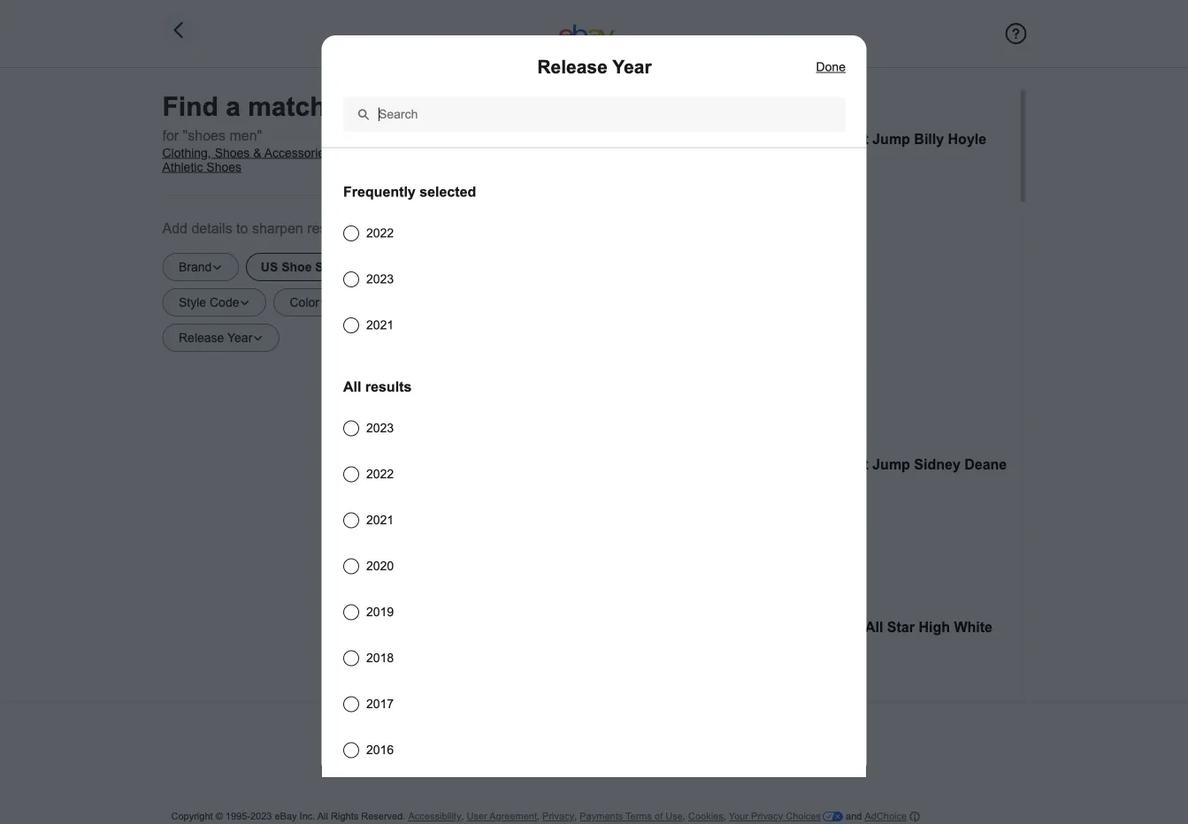 Task type: locate. For each thing, give the bounding box(es) containing it.
add details to sharpen results
[[162, 220, 349, 236]]

men
[[801, 131, 830, 147], [345, 146, 369, 160], [801, 457, 830, 473]]

hyperize inside "size 3 - nike hyperize men can't jump sidney deane black 2009"
[[739, 457, 798, 473]]

monochrome
[[652, 641, 741, 657]]

2 jump from the top
[[873, 457, 910, 473]]

2009
[[688, 152, 720, 168], [694, 478, 725, 494]]

release year dialog
[[0, 0, 1189, 825]]

the
[[579, 91, 597, 105]]

match
[[248, 92, 326, 122]]

1 vertical spatial results
[[365, 379, 411, 395]]

2009 for black
[[694, 478, 725, 494]]

0 vertical spatial 2009
[[688, 152, 720, 168]]

library
[[645, 91, 679, 105]]

- inside "size 3 - nike hyperize men can't jump sidney deane black 2009"
[[696, 457, 701, 473]]

1 vertical spatial 2009
[[694, 478, 725, 494]]

men for size 3 - nike hyperize men can't jump billy hoyle gray 2009
[[801, 131, 830, 147]]

1 nike from the top
[[705, 131, 735, 147]]

jump for billy
[[873, 131, 910, 147]]

can't for billy
[[834, 131, 869, 147]]

0 horizontal spatial privacy
[[543, 812, 575, 823]]

size
[[652, 131, 680, 147], [652, 457, 680, 473], [652, 620, 680, 636]]

billy
[[914, 131, 944, 147]]

, left privacy link
[[537, 812, 540, 823]]

2022 down all results
[[366, 467, 394, 481]]

privacy left payments
[[543, 812, 575, 823]]

2 nike from the top
[[705, 457, 735, 473]]

men for size 3 - nike hyperize men can't jump sidney deane black 2009
[[801, 457, 830, 473]]

size up monochrome
[[652, 620, 680, 636]]

privacy
[[543, 812, 575, 823], [752, 812, 784, 823]]

nike for gray
[[705, 131, 735, 147]]

can't
[[834, 131, 869, 147], [834, 457, 869, 473]]

shoes down "shoes
[[207, 160, 242, 174]]

hoyle
[[948, 131, 987, 147]]

size up gray
[[652, 131, 680, 147]]

>
[[335, 146, 342, 160], [373, 146, 380, 160], [458, 146, 465, 160]]

all
[[343, 379, 361, 395], [865, 620, 883, 636], [318, 812, 328, 823]]

3 for black
[[684, 457, 692, 473]]

1 can't from the top
[[834, 131, 869, 147]]

terms
[[626, 812, 652, 823]]

0 vertical spatial size
[[652, 131, 680, 147]]

jump
[[873, 131, 910, 147], [873, 457, 910, 473]]

0 vertical spatial 3
[[684, 131, 692, 147]]

2 vertical spatial size
[[652, 620, 680, 636]]

hyperize for gray
[[739, 131, 798, 147]]

2 privacy from the left
[[752, 812, 784, 823]]

clothing,
[[162, 146, 211, 160]]

all inside size 3 - converse chuck taylor all star high white monochrome - 1t406
[[865, 620, 883, 636]]

top picks from the product library
[[496, 91, 679, 105]]

0 vertical spatial results
[[307, 220, 349, 236]]

1995-
[[226, 812, 250, 823]]

results
[[307, 220, 349, 236], [365, 379, 411, 395]]

2021 up 2020
[[366, 513, 394, 527]]

all for copyright © 1995-2023 ebay inc. all rights reserved. accessibility , user agreement , privacy , payments terms of use , cookies , your privacy choices
[[318, 812, 328, 823]]

use
[[666, 812, 683, 823]]

, left user
[[462, 812, 464, 823]]

deane
[[965, 457, 1007, 473]]

1 vertical spatial 2021
[[366, 513, 394, 527]]

2016
[[366, 743, 394, 757]]

nike inside size 3 - nike hyperize men can't jump billy hoyle gray 2009
[[705, 131, 735, 147]]

star
[[887, 620, 915, 636]]

1t406
[[753, 641, 794, 657]]

shoes right men's
[[420, 146, 455, 160]]

2 horizontal spatial >
[[458, 146, 465, 160]]

frequently selected
[[343, 184, 476, 200]]

0 vertical spatial all
[[343, 379, 361, 395]]

2021
[[366, 318, 394, 332], [366, 513, 394, 527]]

2023
[[366, 272, 394, 286], [366, 421, 394, 435], [250, 812, 272, 823]]

2023 down all results
[[366, 421, 394, 435]]

1 horizontal spatial privacy
[[752, 812, 784, 823]]

shoes
[[215, 146, 250, 160], [420, 146, 455, 160], [207, 160, 242, 174]]

3 inside size 3 - converse chuck taylor all star high white monochrome - 1t406
[[684, 620, 692, 636]]

2022 down frequently
[[366, 226, 394, 240]]

release year
[[537, 57, 652, 77]]

2019
[[366, 605, 394, 619]]

2 horizontal spatial all
[[865, 620, 883, 636]]

hyperize for black
[[739, 457, 798, 473]]

for
[[162, 127, 179, 143]]

2009 right gray
[[688, 152, 720, 168]]

can't inside size 3 - nike hyperize men can't jump billy hoyle gray 2009
[[834, 131, 869, 147]]

sidney
[[914, 457, 961, 473]]

3 for gray
[[684, 131, 692, 147]]

1 hyperize from the top
[[739, 131, 798, 147]]

2 vertical spatial all
[[318, 812, 328, 823]]

adchoice link
[[865, 811, 921, 824]]

3 up monochrome
[[684, 620, 692, 636]]

top
[[496, 91, 516, 105]]

1 size from the top
[[652, 131, 680, 147]]

2 hyperize from the top
[[739, 457, 798, 473]]

men's
[[384, 146, 416, 160]]

3 inside "size 3 - nike hyperize men can't jump sidney deane black 2009"
[[684, 457, 692, 473]]

hyperize
[[739, 131, 798, 147], [739, 457, 798, 473]]

> up the selected
[[458, 146, 465, 160]]

payments
[[580, 812, 623, 823]]

1 vertical spatial 3
[[684, 457, 692, 473]]

-
[[696, 131, 701, 147], [696, 457, 701, 473], [696, 620, 701, 636], [745, 641, 749, 657]]

3 3 from the top
[[684, 620, 692, 636]]

2 3 from the top
[[684, 457, 692, 473]]

reserved.
[[361, 812, 406, 823]]

menu
[[343, 177, 846, 825]]

size 3 - converse chuck taylor all star high white monochrome - 1t406
[[652, 620, 993, 657]]

clothing, shoes & accessories > men > men's shoes > athletic shoes button
[[162, 146, 468, 174]]

2021 for frequently
[[366, 318, 394, 332]]

0 vertical spatial nike
[[705, 131, 735, 147]]

size 3 - nike hyperize men can't jump billy hoyle gray 2009 button
[[496, 128, 1012, 270]]

0 horizontal spatial >
[[335, 146, 342, 160]]

2009 inside "size 3 - nike hyperize men can't jump sidney deane black 2009"
[[694, 478, 725, 494]]

menu inside release year 'dialog'
[[343, 177, 846, 825]]

1 3 from the top
[[684, 131, 692, 147]]

hyperize inside size 3 - nike hyperize men can't jump billy hoyle gray 2009
[[739, 131, 798, 147]]

1 vertical spatial can't
[[834, 457, 869, 473]]

size inside size 3 - converse chuck taylor all star high white monochrome - 1t406
[[652, 620, 680, 636]]

your privacy choices link
[[729, 812, 844, 823]]

1 vertical spatial nike
[[705, 457, 735, 473]]

2023 down frequently
[[366, 272, 394, 286]]

, left cookies
[[683, 812, 686, 823]]

1 horizontal spatial >
[[373, 146, 380, 160]]

3 inside size 3 - nike hyperize men can't jump billy hoyle gray 2009
[[684, 131, 692, 147]]

> left men's
[[373, 146, 380, 160]]

can't left sidney
[[834, 457, 869, 473]]

2021 up all results
[[366, 318, 394, 332]]

2009 inside size 3 - nike hyperize men can't jump billy hoyle gray 2009
[[688, 152, 720, 168]]

2 2022 from the top
[[366, 467, 394, 481]]

3 up black
[[684, 457, 692, 473]]

1 privacy from the left
[[543, 812, 575, 823]]

3 up gray
[[684, 131, 692, 147]]

nike
[[705, 131, 735, 147], [705, 457, 735, 473]]

0 vertical spatial jump
[[873, 131, 910, 147]]

1 horizontal spatial all
[[343, 379, 361, 395]]

men inside "size 3 - nike hyperize men can't jump sidney deane black 2009"
[[801, 457, 830, 473]]

2 vertical spatial 3
[[684, 620, 692, 636]]

jump inside size 3 - nike hyperize men can't jump billy hoyle gray 2009
[[873, 131, 910, 147]]

can't for sidney
[[834, 457, 869, 473]]

accessories
[[264, 146, 331, 160]]

0 vertical spatial 2021
[[366, 318, 394, 332]]

2 size from the top
[[652, 457, 680, 473]]

1 vertical spatial all
[[865, 620, 883, 636]]

all for size 3 - converse chuck taylor all star high white monochrome - 1t406
[[865, 620, 883, 636]]

, left payments
[[575, 812, 577, 823]]

1 vertical spatial 2022
[[366, 467, 394, 481]]

menu containing frequently selected
[[343, 177, 846, 825]]

2022
[[366, 226, 394, 240], [366, 467, 394, 481]]

0 horizontal spatial all
[[318, 812, 328, 823]]

jump left billy
[[873, 131, 910, 147]]

a
[[226, 92, 241, 122]]

1 jump from the top
[[873, 131, 910, 147]]

0 vertical spatial 2022
[[366, 226, 394, 240]]

of
[[655, 812, 663, 823]]

> right accessories
[[335, 146, 342, 160]]

0 vertical spatial hyperize
[[739, 131, 798, 147]]

black
[[652, 478, 690, 494]]

2009 right black
[[694, 478, 725, 494]]

3
[[684, 131, 692, 147], [684, 457, 692, 473], [684, 620, 692, 636]]

3 > from the left
[[458, 146, 465, 160]]

2 2021 from the top
[[366, 513, 394, 527]]

2 can't from the top
[[834, 457, 869, 473]]

privacy right your at the bottom right
[[752, 812, 784, 823]]

3 for monochrome
[[684, 620, 692, 636]]

3 size from the top
[[652, 620, 680, 636]]

nike inside "size 3 - nike hyperize men can't jump sidney deane black 2009"
[[705, 457, 735, 473]]

- inside size 3 - nike hyperize men can't jump billy hoyle gray 2009
[[696, 131, 701, 147]]

size for size 3 - nike hyperize men can't jump billy hoyle gray 2009
[[652, 131, 680, 147]]

can't inside "size 3 - nike hyperize men can't jump sidney deane black 2009"
[[834, 457, 869, 473]]

1 vertical spatial hyperize
[[739, 457, 798, 473]]

taylor
[[820, 620, 862, 636]]

privacy link
[[543, 812, 575, 823]]

can't down 'done' button
[[834, 131, 869, 147]]

1 horizontal spatial results
[[365, 379, 411, 395]]

payments terms of use link
[[580, 812, 683, 823]]

men inside size 3 - nike hyperize men can't jump billy hoyle gray 2009
[[801, 131, 830, 147]]

year
[[612, 57, 652, 77]]

and
[[846, 812, 862, 823]]

copyright
[[171, 812, 213, 823]]

choices
[[786, 812, 821, 823]]

- for gray
[[696, 131, 701, 147]]

done
[[816, 60, 846, 74]]

accessibility link
[[408, 812, 462, 823]]

1 vertical spatial size
[[652, 457, 680, 473]]

1 vertical spatial jump
[[873, 457, 910, 473]]

0 vertical spatial 2023
[[366, 272, 394, 286]]

0 vertical spatial can't
[[834, 131, 869, 147]]

3 , from the left
[[575, 812, 577, 823]]

size up black
[[652, 457, 680, 473]]

jump inside "size 3 - nike hyperize men can't jump sidney deane black 2009"
[[873, 457, 910, 473]]

- for black
[[696, 457, 701, 473]]

size inside "size 3 - nike hyperize men can't jump sidney deane black 2009"
[[652, 457, 680, 473]]

copyright © 1995-2023 ebay inc. all rights reserved. accessibility , user agreement , privacy , payments terms of use , cookies , your privacy choices
[[171, 812, 821, 823]]

,
[[462, 812, 464, 823], [537, 812, 540, 823], [575, 812, 577, 823], [683, 812, 686, 823], [724, 812, 727, 823]]

picks
[[520, 91, 548, 105]]

1 2021 from the top
[[366, 318, 394, 332]]

, left your at the bottom right
[[724, 812, 727, 823]]

2023 left ebay
[[250, 812, 272, 823]]

size inside size 3 - nike hyperize men can't jump billy hoyle gray 2009
[[652, 131, 680, 147]]

jump left sidney
[[873, 457, 910, 473]]



Task type: vqa. For each thing, say whether or not it's contained in the screenshot.
second Can't from the bottom
yes



Task type: describe. For each thing, give the bounding box(es) containing it.
high
[[919, 620, 950, 636]]

2 vertical spatial 2023
[[250, 812, 272, 823]]

size 3 - nike hyperize men can't jump sidney deane black 2009
[[652, 457, 1007, 494]]

cookies
[[689, 812, 724, 823]]

- for monochrome
[[696, 620, 701, 636]]

size 3 - nike hyperize men can't jump billy hoyle gray 2009
[[652, 131, 987, 168]]

details
[[192, 220, 233, 236]]

2020
[[366, 559, 394, 573]]

sharpen
[[252, 220, 303, 236]]

inc.
[[300, 812, 315, 823]]

results inside menu
[[365, 379, 411, 395]]

release
[[537, 57, 607, 77]]

white
[[954, 620, 993, 636]]

find
[[162, 92, 218, 122]]

cookies link
[[689, 812, 724, 823]]

chuck
[[773, 620, 816, 636]]

men inside find a match for "shoes men" clothing, shoes & accessories > men > men's shoes > athletic shoes
[[345, 146, 369, 160]]

0 horizontal spatial results
[[307, 220, 349, 236]]

to
[[236, 220, 248, 236]]

jump for sidney
[[873, 457, 910, 473]]

all results
[[343, 379, 411, 395]]

user
[[467, 812, 487, 823]]

Search text field
[[343, 97, 846, 132]]

converse
[[705, 620, 769, 636]]

1 vertical spatial 2023
[[366, 421, 394, 435]]

from
[[551, 91, 576, 105]]

gray
[[652, 152, 684, 168]]

adchoice
[[865, 812, 907, 823]]

2009 for gray
[[688, 152, 720, 168]]

©
[[216, 812, 223, 823]]

men"
[[230, 127, 262, 143]]

1 > from the left
[[335, 146, 342, 160]]

shoes down 'men"'
[[215, 146, 250, 160]]

and adchoice
[[844, 812, 907, 823]]

1 2022 from the top
[[366, 226, 394, 240]]

&
[[253, 146, 262, 160]]

4 , from the left
[[683, 812, 686, 823]]

done button
[[816, 57, 846, 78]]

nike for black
[[705, 457, 735, 473]]

ebay
[[275, 812, 297, 823]]

1 , from the left
[[462, 812, 464, 823]]

2 > from the left
[[373, 146, 380, 160]]

selected
[[419, 184, 476, 200]]

"shoes
[[183, 127, 226, 143]]

all inside release year 'dialog'
[[343, 379, 361, 395]]

frequently
[[343, 184, 415, 200]]

size for size 3 - converse chuck taylor all star high white monochrome - 1t406
[[652, 620, 680, 636]]

user agreement link
[[467, 812, 537, 823]]

product
[[600, 91, 641, 105]]

size 3 - nike hyperize men can't jump sidney deane black 2009 button
[[496, 454, 1012, 596]]

rights
[[331, 812, 359, 823]]

2021 for all
[[366, 513, 394, 527]]

size 3 - converse chuck taylor all star high white monochrome - 1t406 button
[[496, 617, 1012, 759]]

agreement
[[490, 812, 537, 823]]

your
[[729, 812, 749, 823]]

athletic
[[162, 160, 203, 174]]

2017
[[366, 697, 394, 711]]

2 , from the left
[[537, 812, 540, 823]]

find a match for "shoes men" clothing, shoes & accessories > men > men's shoes > athletic shoes
[[162, 92, 465, 174]]

add
[[162, 220, 188, 236]]

size for size 3 - nike hyperize men can't jump sidney deane black 2009
[[652, 457, 680, 473]]

2018
[[366, 651, 394, 665]]

5 , from the left
[[724, 812, 727, 823]]

accessibility
[[408, 812, 462, 823]]



